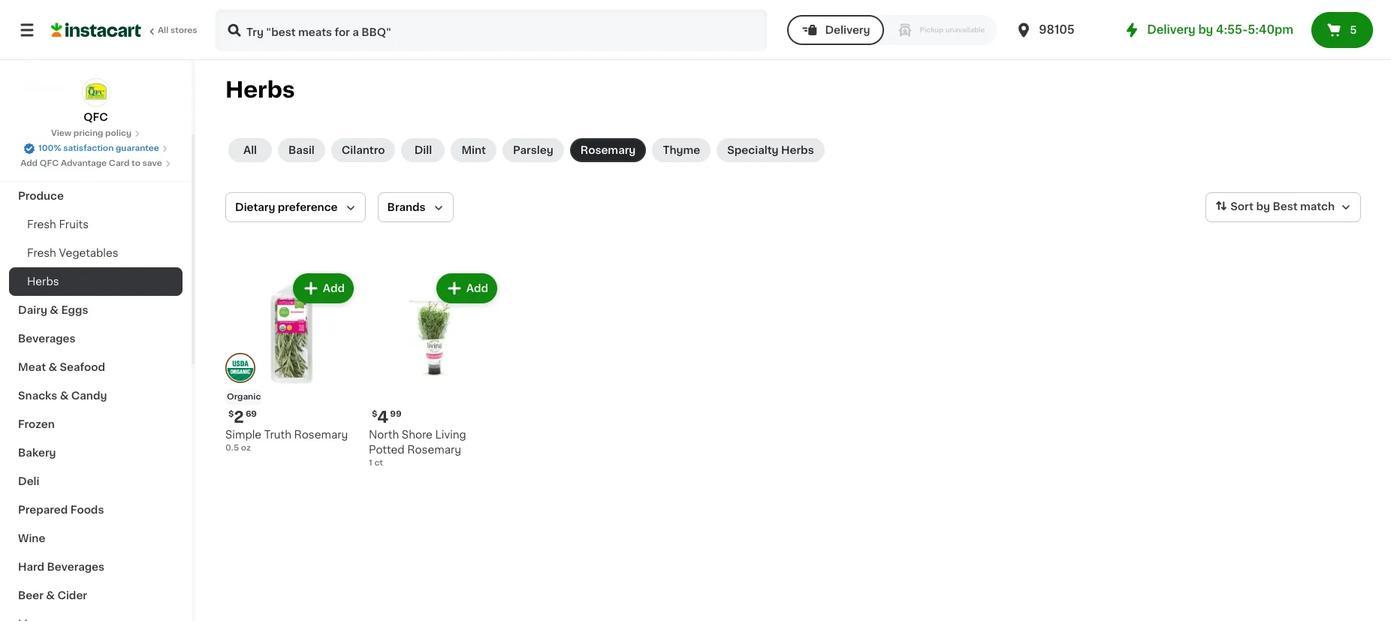 Task type: describe. For each thing, give the bounding box(es) containing it.
match
[[1301, 202, 1336, 212]]

delivery by 4:55-5:40pm link
[[1124, 21, 1294, 39]]

rosemary inside simple truth rosemary 0.5 oz
[[294, 430, 348, 440]]

basil
[[289, 145, 315, 156]]

Search field
[[216, 11, 767, 50]]

shore
[[402, 430, 433, 440]]

dietary preference button
[[225, 192, 366, 222]]

98105 button
[[1016, 9, 1106, 51]]

lists link
[[9, 71, 183, 101]]

all stores
[[158, 26, 197, 35]]

preference
[[278, 202, 338, 213]]

sort by
[[1231, 202, 1271, 212]]

1 vertical spatial beverages
[[47, 562, 105, 573]]

buy it again link
[[9, 41, 183, 71]]

north
[[369, 430, 399, 440]]

instacart logo image
[[51, 21, 141, 39]]

simple
[[225, 430, 262, 440]]

satisfaction
[[63, 144, 114, 153]]

seafood
[[60, 362, 105, 373]]

recipes link
[[9, 125, 183, 153]]

1 horizontal spatial herbs
[[225, 79, 295, 101]]

herbs link
[[9, 268, 183, 296]]

bakery
[[18, 448, 56, 458]]

0 horizontal spatial herbs
[[27, 277, 59, 287]]

by for delivery
[[1199, 24, 1214, 35]]

living
[[436, 430, 467, 440]]

produce
[[18, 191, 64, 201]]

beer & cider
[[18, 591, 87, 601]]

vegetables
[[59, 248, 118, 259]]

north shore living potted rosemary 1 ct
[[369, 430, 467, 467]]

fresh vegetables link
[[9, 239, 183, 268]]

product group containing 2
[[225, 271, 357, 455]]

truth
[[264, 430, 292, 440]]

thanksgiving
[[18, 162, 90, 173]]

100% satisfaction guarantee button
[[23, 140, 168, 155]]

wine link
[[9, 525, 183, 553]]

cider
[[57, 591, 87, 601]]

dill
[[415, 145, 432, 156]]

meat
[[18, 362, 46, 373]]

all for all
[[243, 145, 257, 156]]

fresh vegetables
[[27, 248, 118, 259]]

bakery link
[[9, 439, 183, 467]]

dairy & eggs link
[[9, 296, 183, 325]]

thanksgiving link
[[9, 153, 183, 182]]

beverages link
[[9, 325, 183, 353]]

frozen
[[18, 419, 55, 430]]

0 vertical spatial qfc
[[84, 112, 108, 123]]

dairy
[[18, 305, 47, 316]]

add button for 4
[[438, 275, 496, 302]]

0 vertical spatial beverages
[[18, 334, 76, 344]]

add qfc advantage card to save link
[[20, 158, 171, 170]]

basil link
[[278, 138, 325, 162]]

5:40pm
[[1249, 24, 1294, 35]]

hard beverages
[[18, 562, 105, 573]]

specialty herbs link
[[717, 138, 825, 162]]

meat & seafood
[[18, 362, 105, 373]]

4:55-
[[1217, 24, 1249, 35]]

99
[[390, 410, 402, 419]]

all link
[[228, 138, 272, 162]]

& for meat
[[48, 362, 57, 373]]

ct
[[375, 459, 383, 467]]

$ 4 99
[[372, 410, 402, 425]]

sort
[[1231, 202, 1254, 212]]

dietary preference
[[235, 202, 338, 213]]

snacks & candy link
[[9, 382, 183, 410]]

add qfc advantage card to save
[[20, 159, 162, 168]]

service type group
[[788, 15, 998, 45]]

view
[[51, 129, 71, 138]]

dietary
[[235, 202, 275, 213]]

pricing
[[73, 129, 103, 138]]

all for all stores
[[158, 26, 169, 35]]

fresh fruits
[[27, 219, 89, 230]]

specialty
[[728, 145, 779, 156]]

simple truth rosemary 0.5 oz
[[225, 430, 348, 452]]

again
[[76, 50, 106, 61]]

fresh for fresh vegetables
[[27, 248, 56, 259]]

& for dairy
[[50, 305, 59, 316]]

delivery button
[[788, 15, 884, 45]]

$ for 4
[[372, 410, 378, 419]]

98105
[[1040, 24, 1075, 35]]

4
[[378, 410, 389, 425]]

lists
[[42, 80, 68, 91]]

thyme
[[663, 145, 701, 156]]

organic
[[227, 393, 261, 401]]

delivery by 4:55-5:40pm
[[1148, 24, 1294, 35]]

product group containing 4
[[369, 271, 501, 470]]

qfc link
[[82, 78, 110, 125]]

fruits
[[59, 219, 89, 230]]

frozen link
[[9, 410, 183, 439]]

add for 2
[[323, 283, 345, 294]]



Task type: locate. For each thing, give the bounding box(es) containing it.
0 horizontal spatial add
[[20, 159, 38, 168]]

0 vertical spatial rosemary
[[581, 145, 636, 156]]

prepared
[[18, 505, 68, 516]]

0 horizontal spatial product group
[[225, 271, 357, 455]]

beverages
[[18, 334, 76, 344], [47, 562, 105, 573]]

all left 'basil' link at the left
[[243, 145, 257, 156]]

save
[[142, 159, 162, 168]]

1 vertical spatial all
[[243, 145, 257, 156]]

eggs
[[61, 305, 88, 316]]

1 vertical spatial herbs
[[782, 145, 814, 156]]

brands
[[387, 202, 426, 213]]

1 $ from the left
[[228, 410, 234, 419]]

rosemary link
[[570, 138, 647, 162]]

hard
[[18, 562, 44, 573]]

2 add button from the left
[[438, 275, 496, 302]]

2 $ from the left
[[372, 410, 378, 419]]

1 product group from the left
[[225, 271, 357, 455]]

100% satisfaction guarantee
[[38, 144, 159, 153]]

2 horizontal spatial add
[[467, 283, 489, 294]]

0 horizontal spatial add button
[[294, 275, 353, 302]]

deli
[[18, 477, 39, 487]]

$ left 69
[[228, 410, 234, 419]]

2
[[234, 410, 244, 425]]

herbs up all link
[[225, 79, 295, 101]]

delivery for delivery by 4:55-5:40pm
[[1148, 24, 1196, 35]]

oz
[[241, 444, 251, 452]]

& left eggs
[[50, 305, 59, 316]]

all stores link
[[51, 9, 198, 51]]

add
[[20, 159, 38, 168], [323, 283, 345, 294], [467, 283, 489, 294]]

cilantro
[[342, 145, 385, 156]]

by
[[1199, 24, 1214, 35], [1257, 202, 1271, 212]]

& right beer
[[46, 591, 55, 601]]

1 horizontal spatial delivery
[[1148, 24, 1196, 35]]

69
[[246, 410, 257, 419]]

5
[[1351, 25, 1358, 35]]

2 horizontal spatial herbs
[[782, 145, 814, 156]]

all
[[158, 26, 169, 35], [243, 145, 257, 156]]

all left stores
[[158, 26, 169, 35]]

policy
[[105, 129, 132, 138]]

mint link
[[451, 138, 497, 162]]

beverages up cider
[[47, 562, 105, 573]]

herbs right specialty
[[782, 145, 814, 156]]

delivery inside button
[[826, 25, 871, 35]]

2 vertical spatial herbs
[[27, 277, 59, 287]]

rosemary left thyme link
[[581, 145, 636, 156]]

card
[[109, 159, 130, 168]]

buy
[[42, 50, 63, 61]]

1
[[369, 459, 373, 467]]

rosemary
[[581, 145, 636, 156], [294, 430, 348, 440], [408, 445, 461, 455]]

best match
[[1273, 202, 1336, 212]]

advantage
[[61, 159, 107, 168]]

beer & cider link
[[9, 582, 183, 610]]

fresh fruits link
[[9, 210, 183, 239]]

0.5
[[225, 444, 239, 452]]

rosemary inside north shore living potted rosemary 1 ct
[[408, 445, 461, 455]]

Best match Sort by field
[[1207, 192, 1362, 222]]

0 vertical spatial by
[[1199, 24, 1214, 35]]

2 product group from the left
[[369, 271, 501, 470]]

& left candy
[[60, 391, 69, 401]]

& for beer
[[46, 591, 55, 601]]

0 vertical spatial herbs
[[225, 79, 295, 101]]

add button for 2
[[294, 275, 353, 302]]

$ 2 69
[[228, 410, 257, 425]]

foods
[[70, 505, 104, 516]]

view pricing policy
[[51, 129, 132, 138]]

snacks
[[18, 391, 57, 401]]

1 vertical spatial fresh
[[27, 248, 56, 259]]

& for snacks
[[60, 391, 69, 401]]

add inside "link"
[[20, 159, 38, 168]]

add for 4
[[467, 283, 489, 294]]

100%
[[38, 144, 61, 153]]

0 vertical spatial all
[[158, 26, 169, 35]]

delivery
[[1148, 24, 1196, 35], [826, 25, 871, 35]]

qfc down '100%'
[[40, 159, 59, 168]]

herbs
[[225, 79, 295, 101], [782, 145, 814, 156], [27, 277, 59, 287]]

add button
[[294, 275, 353, 302], [438, 275, 496, 302]]

1 horizontal spatial add button
[[438, 275, 496, 302]]

0 horizontal spatial all
[[158, 26, 169, 35]]

potted
[[369, 445, 405, 455]]

0 horizontal spatial $
[[228, 410, 234, 419]]

1 horizontal spatial qfc
[[84, 112, 108, 123]]

None search field
[[215, 9, 768, 51]]

all inside all link
[[243, 145, 257, 156]]

fresh down produce
[[27, 219, 56, 230]]

produce link
[[9, 182, 183, 210]]

0 horizontal spatial qfc
[[40, 159, 59, 168]]

1 horizontal spatial by
[[1257, 202, 1271, 212]]

meat & seafood link
[[9, 353, 183, 382]]

buy it again
[[42, 50, 106, 61]]

by for sort
[[1257, 202, 1271, 212]]

view pricing policy link
[[51, 128, 141, 140]]

1 vertical spatial by
[[1257, 202, 1271, 212]]

product group
[[225, 271, 357, 455], [369, 271, 501, 470]]

prepared foods link
[[9, 496, 183, 525]]

1 horizontal spatial all
[[243, 145, 257, 156]]

2 fresh from the top
[[27, 248, 56, 259]]

2 horizontal spatial rosemary
[[581, 145, 636, 156]]

all inside all stores link
[[158, 26, 169, 35]]

recipes
[[18, 134, 62, 144]]

qfc logo image
[[82, 78, 110, 107]]

by right the "sort"
[[1257, 202, 1271, 212]]

0 horizontal spatial by
[[1199, 24, 1214, 35]]

$ for 2
[[228, 410, 234, 419]]

guarantee
[[116, 144, 159, 153]]

$ inside $ 2 69
[[228, 410, 234, 419]]

parsley
[[513, 145, 554, 156]]

item badge image
[[225, 353, 256, 383]]

$
[[228, 410, 234, 419], [372, 410, 378, 419]]

it
[[66, 50, 73, 61]]

0 vertical spatial fresh
[[27, 219, 56, 230]]

parsley link
[[503, 138, 564, 162]]

2 vertical spatial rosemary
[[408, 445, 461, 455]]

wine
[[18, 534, 45, 544]]

1 horizontal spatial rosemary
[[408, 445, 461, 455]]

1 vertical spatial rosemary
[[294, 430, 348, 440]]

herbs up 'dairy & eggs'
[[27, 277, 59, 287]]

1 horizontal spatial add
[[323, 283, 345, 294]]

by inside field
[[1257, 202, 1271, 212]]

1 fresh from the top
[[27, 219, 56, 230]]

1 add button from the left
[[294, 275, 353, 302]]

mint
[[462, 145, 486, 156]]

by left 4:55- at the top of page
[[1199, 24, 1214, 35]]

delivery for delivery
[[826, 25, 871, 35]]

5 button
[[1312, 12, 1374, 48]]

1 vertical spatial qfc
[[40, 159, 59, 168]]

0 horizontal spatial rosemary
[[294, 430, 348, 440]]

qfc up view pricing policy link
[[84, 112, 108, 123]]

fresh for fresh fruits
[[27, 219, 56, 230]]

herbs inside 'specialty herbs' link
[[782, 145, 814, 156]]

thyme link
[[653, 138, 711, 162]]

$ inside $ 4 99
[[372, 410, 378, 419]]

$ left 99
[[372, 410, 378, 419]]

0 horizontal spatial delivery
[[826, 25, 871, 35]]

rosemary down living
[[408, 445, 461, 455]]

to
[[132, 159, 140, 168]]

dill link
[[402, 138, 445, 162]]

cilantro link
[[331, 138, 396, 162]]

1 horizontal spatial $
[[372, 410, 378, 419]]

& right meat
[[48, 362, 57, 373]]

rosemary right 'truth'
[[294, 430, 348, 440]]

fresh down fresh fruits
[[27, 248, 56, 259]]

beverages down 'dairy & eggs'
[[18, 334, 76, 344]]

beer
[[18, 591, 44, 601]]

1 horizontal spatial product group
[[369, 271, 501, 470]]



Task type: vqa. For each thing, say whether or not it's contained in the screenshot.
the top grocery
no



